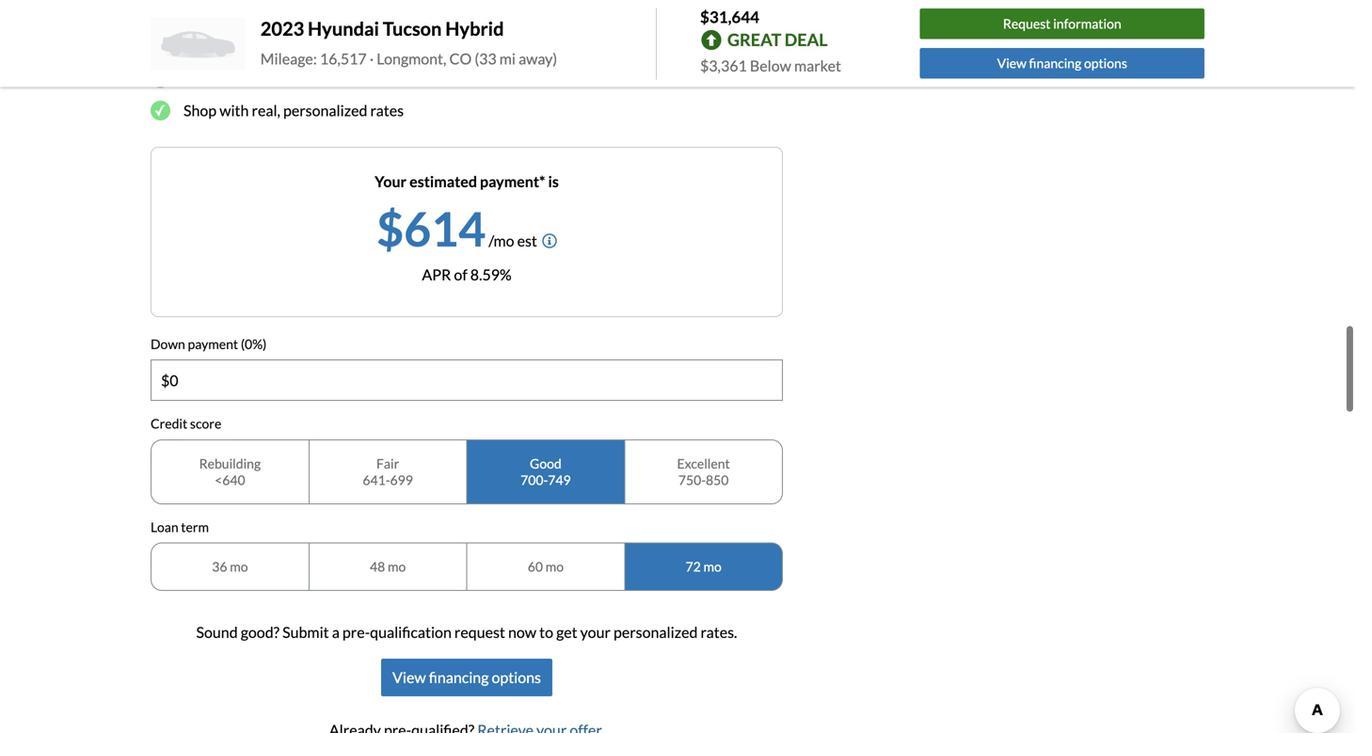 Task type: locate. For each thing, give the bounding box(es) containing it.
0 horizontal spatial options
[[492, 669, 541, 687]]

view down request
[[998, 55, 1027, 71]]

your
[[245, 36, 275, 54], [581, 623, 611, 642]]

0 horizontal spatial your
[[245, 36, 275, 54]]

pre-
[[211, 69, 239, 87], [343, 623, 370, 642]]

rebuilding
[[199, 456, 261, 472]]

0 horizontal spatial personalized
[[283, 101, 368, 119]]

real,
[[252, 101, 281, 119]]

hyundai
[[308, 17, 379, 40]]

rebuilding <640
[[199, 456, 261, 488]]

great
[[728, 29, 782, 50]]

financing
[[1030, 55, 1082, 71], [429, 669, 489, 687]]

options down 'information'
[[1085, 55, 1128, 71]]

8.59%
[[471, 265, 512, 284]]

48 mo
[[370, 559, 406, 575]]

request information
[[1004, 16, 1122, 32]]

0 vertical spatial financing
[[1030, 55, 1082, 71]]

2023 hyundai tucson hybrid mileage: 16,517 · longmont, co (33 mi away)
[[261, 17, 558, 68]]

view financing options down request information button at the top right
[[998, 55, 1128, 71]]

hybrid
[[446, 17, 504, 40]]

0 vertical spatial options
[[1085, 55, 1128, 71]]

apr
[[422, 265, 451, 284]]

16,517
[[320, 49, 367, 68]]

1 vertical spatial view financing options
[[393, 669, 541, 687]]

rates.
[[701, 623, 738, 642]]

co
[[450, 49, 472, 68]]

mo right the 36
[[230, 559, 248, 575]]

your estimated payment* is
[[375, 172, 559, 190]]

/mo
[[489, 231, 515, 250]]

1 vertical spatial view financing options button
[[381, 659, 553, 697]]

credit score
[[151, 416, 222, 432]]

0 vertical spatial view financing options button
[[920, 48, 1205, 79]]

Down payment (0%) text field
[[152, 361, 782, 400]]

1 vertical spatial payment
[[188, 336, 238, 352]]

personalized left rates.
[[614, 623, 698, 642]]

excellent 750-850
[[677, 456, 730, 488]]

options for right 'view financing options' button
[[1085, 55, 1128, 71]]

0 horizontal spatial view financing options
[[393, 669, 541, 687]]

2023
[[261, 17, 304, 40]]

$3,361 below market
[[700, 56, 842, 75]]

good 700-749
[[521, 456, 571, 488]]

2 mo from the left
[[388, 559, 406, 575]]

1 vertical spatial personalized
[[614, 623, 698, 642]]

mo right 60
[[546, 559, 564, 575]]

view
[[998, 55, 1027, 71], [393, 669, 426, 687]]

60 mo
[[528, 559, 564, 575]]

your up qualified
[[245, 36, 275, 54]]

your right "get"
[[581, 623, 611, 642]]

payment
[[278, 36, 336, 54], [188, 336, 238, 352]]

request
[[1004, 16, 1051, 32]]

great deal
[[728, 29, 828, 50]]

1 vertical spatial options
[[492, 669, 541, 687]]

view down qualification on the bottom left of the page
[[393, 669, 426, 687]]

4 mo from the left
[[704, 559, 722, 575]]

view financing options button
[[920, 48, 1205, 79], [381, 659, 553, 697]]

pre- right a
[[343, 623, 370, 642]]

info circle image
[[542, 233, 557, 248]]

view financing options down the sound good? submit a pre-qualification request now to get your personalized rates.
[[393, 669, 541, 687]]

options down the now
[[492, 669, 541, 687]]

term
[[181, 519, 209, 535]]

641-
[[363, 472, 390, 488]]

financing down the sound good? submit a pre-qualification request now to get your personalized rates.
[[429, 669, 489, 687]]

estimated
[[410, 172, 477, 190]]

1 horizontal spatial view financing options
[[998, 55, 1128, 71]]

0 vertical spatial personalized
[[283, 101, 368, 119]]

rates
[[371, 101, 404, 119]]

3 mo from the left
[[546, 559, 564, 575]]

apr of 8.59%
[[422, 265, 512, 284]]

submit
[[283, 623, 329, 642]]

view financing options button down request information button at the top right
[[920, 48, 1205, 79]]

699
[[390, 472, 413, 488]]

fair
[[377, 456, 399, 472]]

·
[[370, 49, 374, 68]]

sound
[[196, 623, 238, 642]]

0 vertical spatial view
[[998, 55, 1027, 71]]

personalized down the 16,517
[[283, 101, 368, 119]]

personalized
[[283, 101, 368, 119], [614, 623, 698, 642]]

view financing options button down the sound good? submit a pre-qualification request now to get your personalized rates.
[[381, 659, 553, 697]]

1 vertical spatial financing
[[429, 669, 489, 687]]

good
[[530, 456, 562, 472]]

deal
[[785, 29, 828, 50]]

pre- right get
[[211, 69, 239, 87]]

1 horizontal spatial options
[[1085, 55, 1128, 71]]

0 horizontal spatial view
[[393, 669, 426, 687]]

mo
[[230, 559, 248, 575], [388, 559, 406, 575], [546, 559, 564, 575], [704, 559, 722, 575]]

options
[[1085, 55, 1128, 71], [492, 669, 541, 687]]

1 horizontal spatial financing
[[1030, 55, 1082, 71]]

1 horizontal spatial payment
[[278, 36, 336, 54]]

1 horizontal spatial pre-
[[343, 623, 370, 642]]

$31,644
[[700, 7, 760, 26]]

0 vertical spatial view financing options
[[998, 55, 1128, 71]]

1 vertical spatial your
[[581, 623, 611, 642]]

mo right 48
[[388, 559, 406, 575]]

mo right the 72
[[704, 559, 722, 575]]

qualification
[[370, 623, 452, 642]]

1 vertical spatial view
[[393, 669, 426, 687]]

$614 /mo est
[[377, 200, 537, 256]]

view financing options
[[998, 55, 1128, 71], [393, 669, 541, 687]]

1 mo from the left
[[230, 559, 248, 575]]

longmont,
[[377, 49, 447, 68]]

loan term
[[151, 519, 209, 535]]

get
[[556, 623, 578, 642]]

0 vertical spatial pre-
[[211, 69, 239, 87]]

view financing options for right 'view financing options' button
[[998, 55, 1128, 71]]

financing down request information button at the top right
[[1030, 55, 1082, 71]]

1 horizontal spatial view
[[998, 55, 1027, 71]]

0 horizontal spatial pre-
[[211, 69, 239, 87]]



Task type: describe. For each thing, give the bounding box(es) containing it.
(0%)
[[241, 336, 267, 352]]

(33
[[475, 49, 497, 68]]

away)
[[519, 49, 558, 68]]

down payment (0%)
[[151, 336, 267, 352]]

tucson
[[383, 17, 442, 40]]

credit
[[151, 416, 188, 432]]

excellent
[[677, 456, 730, 472]]

market
[[795, 56, 842, 75]]

now
[[508, 623, 537, 642]]

fair 641-699
[[363, 456, 413, 488]]

get
[[184, 69, 208, 87]]

view for right 'view financing options' button
[[998, 55, 1027, 71]]

qualified
[[239, 69, 296, 87]]

estimate your payment
[[184, 36, 336, 54]]

good?
[[241, 623, 280, 642]]

0 vertical spatial payment
[[278, 36, 336, 54]]

mi
[[500, 49, 516, 68]]

estimate
[[184, 36, 242, 54]]

options for left 'view financing options' button
[[492, 669, 541, 687]]

0 horizontal spatial view financing options button
[[381, 659, 553, 697]]

1 horizontal spatial personalized
[[614, 623, 698, 642]]

score
[[190, 416, 222, 432]]

your
[[375, 172, 407, 190]]

$614
[[377, 200, 486, 256]]

48
[[370, 559, 385, 575]]

below
[[750, 56, 792, 75]]

to
[[540, 623, 554, 642]]

72 mo
[[686, 559, 722, 575]]

mo for 60 mo
[[546, 559, 564, 575]]

$3,361
[[700, 56, 747, 75]]

850
[[706, 472, 729, 488]]

request
[[455, 623, 505, 642]]

700-
[[521, 472, 548, 488]]

view financing options for left 'view financing options' button
[[393, 669, 541, 687]]

1 vertical spatial pre-
[[343, 623, 370, 642]]

mo for 48 mo
[[388, 559, 406, 575]]

1 horizontal spatial view financing options button
[[920, 48, 1205, 79]]

36
[[212, 559, 227, 575]]

with
[[220, 101, 249, 119]]

36 mo
[[212, 559, 248, 575]]

a
[[332, 623, 340, 642]]

down
[[151, 336, 185, 352]]

information
[[1054, 16, 1122, 32]]

sound good? submit a pre-qualification request now to get your personalized rates.
[[196, 623, 738, 642]]

<640
[[215, 472, 245, 488]]

60
[[528, 559, 543, 575]]

get pre-qualified
[[184, 69, 296, 87]]

payment*
[[480, 172, 546, 190]]

1 horizontal spatial your
[[581, 623, 611, 642]]

0 horizontal spatial payment
[[188, 336, 238, 352]]

request information button
[[920, 9, 1205, 39]]

72
[[686, 559, 701, 575]]

mileage:
[[261, 49, 317, 68]]

shop with real, personalized rates
[[184, 101, 404, 119]]

shop
[[184, 101, 217, 119]]

mo for 36 mo
[[230, 559, 248, 575]]

749
[[548, 472, 571, 488]]

is
[[548, 172, 559, 190]]

loan
[[151, 519, 179, 535]]

750-
[[679, 472, 706, 488]]

of
[[454, 265, 468, 284]]

0 vertical spatial your
[[245, 36, 275, 54]]

est
[[517, 231, 537, 250]]

0 horizontal spatial financing
[[429, 669, 489, 687]]

view for left 'view financing options' button
[[393, 669, 426, 687]]

mo for 72 mo
[[704, 559, 722, 575]]



Task type: vqa. For each thing, say whether or not it's contained in the screenshot.
at inside Used Freightliner 85 listings starting at $2,995
no



